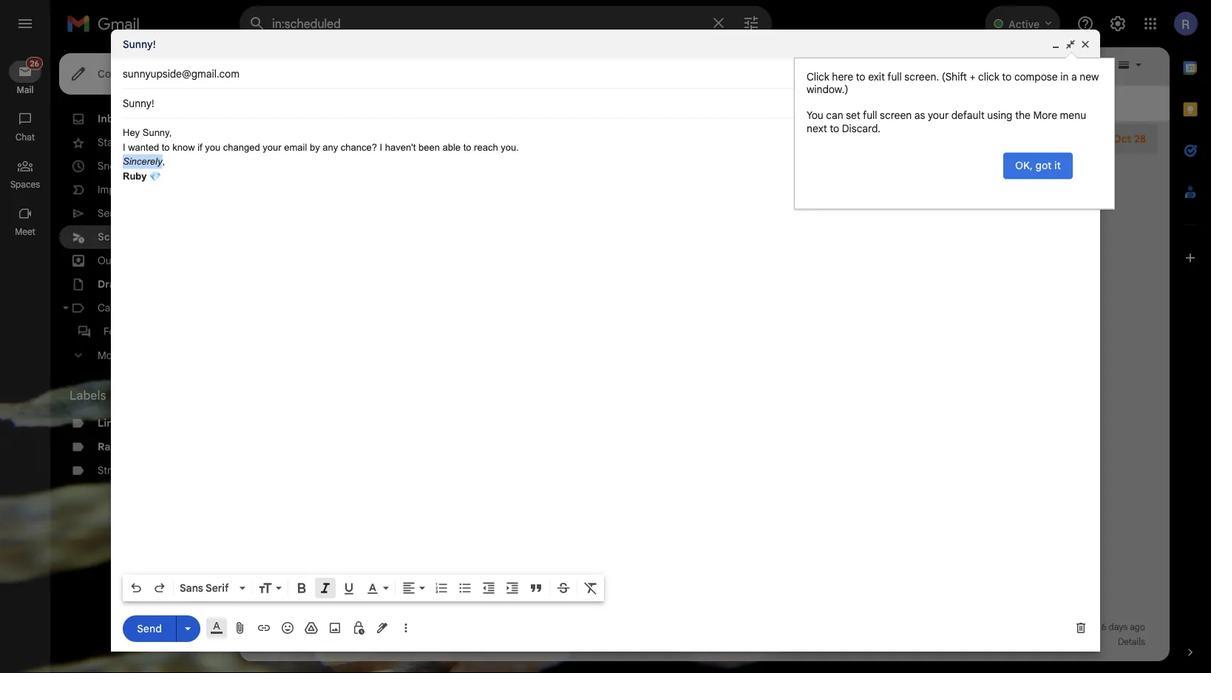 Task type: vqa. For each thing, say whether or not it's contained in the screenshot.
add
no



Task type: describe. For each thing, give the bounding box(es) containing it.
spaces
[[10, 179, 40, 190]]

junececi7
[[312, 132, 357, 145]]

important
[[98, 183, 144, 196]]

random link
[[98, 441, 139, 454]]

sunny,
[[143, 127, 172, 138]]

mail
[[17, 85, 34, 96]]

26
[[212, 114, 222, 125]]

15
[[296, 637, 304, 648]]

1 june! from the left
[[444, 132, 469, 145]]

0.01
[[251, 637, 269, 648]]

mail heading
[[0, 84, 50, 96]]

you!
[[552, 132, 571, 145]]

more send options image
[[180, 622, 195, 637]]

inbox
[[98, 112, 126, 125]]

chance?
[[341, 142, 377, 153]]

account
[[1033, 622, 1066, 633]]

italic ‪(⌘i)‬ image
[[318, 581, 333, 596]]

by
[[310, 142, 320, 153]]

chat heading
[[0, 132, 50, 143]]

used
[[321, 637, 341, 648]]

window.)
[[807, 83, 849, 96]]

activity:
[[1068, 622, 1099, 633]]

days
[[1109, 622, 1128, 633]]

details link
[[1118, 637, 1145, 648]]

been
[[419, 142, 440, 153]]

click
[[807, 70, 830, 83]]

categories
[[98, 302, 149, 315]]

full inside click here to exit full screen. (shift + click to compose in a new window.)
[[888, 70, 902, 83]]

in
[[1061, 70, 1069, 83]]

remove formatting ‪(⌘\)‬ image
[[584, 581, 598, 596]]

1 i from the left
[[123, 142, 125, 153]]

to inside you can set full screen as your default using the more menu next to discard.
[[830, 122, 840, 135]]

using
[[988, 109, 1013, 122]]

ruby
[[123, 170, 147, 182]]

refresh image
[[296, 58, 311, 72]]

sans serif option
[[177, 581, 237, 596]]

got
[[1036, 159, 1052, 172]]

advanced search options image
[[737, 8, 766, 38]]

hey inside hey sunny, i wanted to know if you changed your email by any chance? i haven't been able to reach you. sincerely ,
[[123, 127, 140, 138]]

snoozed link
[[98, 160, 139, 173]]

spaces heading
[[0, 179, 50, 191]]

forums link
[[104, 325, 138, 338]]

indent more ‪(⌘])‬ image
[[505, 581, 520, 596]]

sans
[[180, 582, 203, 595]]

+
[[970, 70, 976, 83]]

footer containing last account activity: 6 days ago
[[240, 621, 1158, 650]]

attach files image
[[233, 621, 248, 636]]

chat
[[16, 132, 35, 143]]

pop out image
[[1065, 38, 1077, 50]]

default
[[952, 109, 985, 122]]

forums
[[104, 325, 138, 338]]

outbox
[[98, 254, 133, 267]]

click
[[979, 70, 1000, 83]]

screen.
[[905, 70, 939, 83]]

1 gb from the left
[[271, 637, 283, 648]]

sunny!
[[123, 38, 156, 51]]

more inside you can set full screen as your default using the more menu next to discard.
[[1034, 109, 1058, 122]]

2 june! from the left
[[500, 132, 525, 145]]

sunny! dialog
[[111, 30, 1101, 652]]

compose button
[[59, 53, 162, 95]]

6
[[1102, 622, 1107, 633]]

email
[[284, 142, 307, 153]]

random
[[98, 441, 139, 454]]

you can set full screen as your default using the more menu next to discard.
[[807, 109, 1087, 135]]

june! - hey june! miss you!
[[444, 132, 574, 145]]

your inside hey sunny, i wanted to know if you changed your email by any chance? i haven't been able to reach you. sincerely ,
[[263, 142, 282, 153]]

outbox link
[[98, 254, 133, 267]]

menu
[[1060, 109, 1087, 122]]

starred link
[[98, 136, 133, 149]]

1 horizontal spatial hey
[[479, 132, 498, 145]]

to: junececi7
[[296, 132, 357, 145]]

you.
[[501, 142, 519, 153]]

next
[[807, 122, 827, 135]]

toggle confidential mode image
[[351, 621, 366, 636]]

discard.
[[842, 122, 881, 135]]

numbered list ‪(⌘⇧7)‬ image
[[434, 581, 449, 596]]

mail, 26 unread messages image
[[25, 61, 41, 74]]

new
[[1080, 70, 1099, 83]]

your inside you can set full screen as your default using the more menu next to discard.
[[928, 109, 949, 122]]

quote ‪(⌘⇧9)‬ image
[[529, 581, 544, 596]]

as
[[915, 109, 925, 122]]

inbox link
[[98, 112, 126, 125]]

insert files using drive image
[[304, 621, 319, 636]]

it
[[1055, 159, 1061, 172]]

more inside more button
[[98, 349, 122, 362]]

linkedin
[[98, 417, 141, 430]]

exit
[[868, 70, 885, 83]]

follow link to manage storage image
[[347, 635, 361, 650]]

wanted
[[128, 142, 159, 153]]

to left -
[[463, 142, 471, 153]]

a
[[1072, 70, 1077, 83]]



Task type: locate. For each thing, give the bounding box(es) containing it.
indent less ‪(⌘[)‬ image
[[481, 581, 496, 596]]

to up ,
[[162, 142, 170, 153]]

1 vertical spatial more
[[98, 349, 122, 362]]

toggle split pane mode image
[[1117, 58, 1132, 72]]

serif
[[206, 582, 229, 595]]

able
[[443, 142, 461, 153]]

to:
[[296, 132, 310, 145]]

i left wanted
[[123, 142, 125, 153]]

oct 28
[[1113, 132, 1146, 145]]

snoozed
[[98, 160, 139, 173]]

close image
[[1080, 38, 1092, 50]]

important link
[[98, 183, 144, 196]]

insert photo image
[[328, 621, 342, 636]]

full right set
[[863, 109, 878, 122]]

(shift
[[942, 70, 967, 83]]

hey right -
[[479, 132, 498, 145]]

1 horizontal spatial more
[[1034, 109, 1058, 122]]

starred
[[98, 136, 133, 149]]

ago
[[1130, 622, 1145, 633]]

more options image
[[402, 621, 410, 636]]

here
[[832, 70, 854, 83]]

labels
[[70, 388, 106, 403]]

scheduled
[[98, 231, 151, 244]]

the
[[1015, 109, 1031, 122]]

any
[[323, 142, 338, 153]]

hey
[[123, 127, 140, 138], [479, 132, 498, 145]]

know
[[172, 142, 195, 153]]

insert link ‪(⌘k)‬ image
[[257, 621, 271, 636]]

ok, got it button
[[1004, 153, 1073, 179]]

main menu image
[[16, 15, 34, 33]]

stripe link
[[98, 464, 126, 477]]

insert emoji ‪(⌘⇧2)‬ image
[[280, 621, 295, 636]]

1 horizontal spatial i
[[380, 142, 383, 153]]

sans serif
[[180, 582, 229, 595]]

haven't
[[385, 142, 416, 153]]

miss
[[528, 132, 549, 145]]

more right the
[[1034, 109, 1058, 122]]

drafts link
[[98, 278, 129, 291]]

💎 image
[[149, 171, 161, 183]]

0 horizontal spatial your
[[263, 142, 282, 153]]

hey up wanted
[[123, 127, 140, 138]]

gb left of
[[271, 637, 283, 648]]

minimize image
[[1050, 38, 1062, 50]]

june!
[[444, 132, 469, 145], [500, 132, 525, 145]]

meet heading
[[0, 226, 50, 238]]

to
[[856, 70, 866, 83], [1002, 70, 1012, 83], [830, 122, 840, 135], [162, 142, 170, 153], [463, 142, 471, 153]]

1 horizontal spatial full
[[888, 70, 902, 83]]

full inside you can set full screen as your default using the more menu next to discard.
[[863, 109, 878, 122]]

Search in mail search field
[[240, 6, 772, 41]]

2 gb from the left
[[306, 637, 319, 648]]

linkedin link
[[98, 417, 141, 430]]

ok, got it
[[1016, 159, 1061, 172]]

if
[[198, 142, 202, 153]]

click here to exit full screen. (shift + click to compose in a new window.)
[[807, 70, 1099, 96]]

alert dialog
[[794, 52, 1115, 210]]

i left haven't
[[380, 142, 383, 153]]

0 horizontal spatial more
[[98, 349, 122, 362]]

details
[[1118, 637, 1145, 648]]

0 horizontal spatial hey
[[123, 127, 140, 138]]

discard draft ‪(⌘⇧d)‬ image
[[1074, 621, 1089, 636]]

gb right 15 at the left bottom
[[306, 637, 319, 648]]

settings image
[[1109, 15, 1127, 33]]

2 i from the left
[[380, 142, 383, 153]]

footer
[[240, 621, 1158, 650]]

last account activity: 6 days ago details
[[1013, 622, 1145, 648]]

categories link
[[98, 302, 149, 315]]

june! left miss
[[500, 132, 525, 145]]

alert dialog containing click here to exit full screen. (shift + click to compose in a new window.)
[[794, 52, 1115, 210]]

navigation containing mail
[[0, 47, 52, 674]]

1 horizontal spatial gb
[[306, 637, 319, 648]]

1 vertical spatial your
[[263, 142, 282, 153]]

Message Body text field
[[123, 126, 1089, 571]]

0.01 gb of 15 gb used
[[251, 637, 341, 648]]

compose
[[1015, 70, 1058, 83]]

full
[[888, 70, 902, 83], [863, 109, 878, 122]]

underline ‪(⌘u)‬ image
[[342, 582, 356, 597]]

0 vertical spatial your
[[928, 109, 949, 122]]

more down forums link
[[98, 349, 122, 362]]

labels heading
[[70, 388, 210, 403]]

of
[[285, 637, 294, 648]]

ok,
[[1016, 159, 1033, 172]]

insert signature image
[[375, 621, 390, 636]]

redo ‪(⌘y)‬ image
[[152, 581, 167, 596]]

full right exit
[[888, 70, 902, 83]]

row
[[240, 124, 1158, 154]]

main content
[[240, 47, 1170, 662]]

0 vertical spatial more
[[1034, 109, 1058, 122]]

1 horizontal spatial your
[[928, 109, 949, 122]]

navigation
[[0, 47, 52, 674]]

search in mail image
[[244, 10, 271, 37]]

bold ‪(⌘b)‬ image
[[294, 581, 309, 596]]

stripe
[[98, 464, 126, 477]]

you
[[205, 142, 221, 153]]

strikethrough ‪(⌘⇧x)‬ image
[[556, 581, 571, 596]]

to right click
[[1002, 70, 1012, 83]]

hey sunny, i wanted to know if you changed your email by any chance? i haven't been able to reach you. sincerely ,
[[123, 127, 519, 167]]

bulleted list ‪(⌘⇧8)‬ image
[[458, 581, 473, 596]]

tab list
[[1170, 47, 1211, 621]]

0 horizontal spatial full
[[863, 109, 878, 122]]

send
[[137, 623, 162, 635]]

scheduled link
[[98, 231, 151, 244]]

main content containing to:
[[240, 47, 1170, 662]]

your left email
[[263, 142, 282, 153]]

sent
[[98, 207, 119, 220]]

1 vertical spatial full
[[863, 109, 878, 122]]

,
[[162, 156, 165, 167]]

june! left -
[[444, 132, 469, 145]]

undo ‪(⌘z)‬ image
[[129, 581, 143, 596]]

28
[[1134, 132, 1146, 145]]

more button
[[59, 344, 231, 368]]

screen
[[880, 109, 912, 122]]

row containing to:
[[240, 124, 1158, 154]]

sincerely
[[123, 156, 162, 167]]

-
[[472, 132, 477, 145]]

meet
[[15, 227, 35, 238]]

sunnyupside@gmail.com
[[123, 67, 240, 80]]

send button
[[123, 616, 176, 643]]

Subject field
[[123, 96, 1089, 111]]

your right as
[[928, 109, 949, 122]]

to left exit
[[856, 70, 866, 83]]

can
[[826, 109, 844, 122]]

0 horizontal spatial june!
[[444, 132, 469, 145]]

0 horizontal spatial i
[[123, 142, 125, 153]]

formatting options toolbar
[[123, 575, 604, 602]]

compose
[[98, 67, 144, 80]]

oct
[[1113, 132, 1132, 145]]

you
[[807, 109, 824, 122]]

last
[[1013, 622, 1031, 633]]

to right next
[[830, 122, 840, 135]]

1 horizontal spatial june!
[[500, 132, 525, 145]]

drafts
[[98, 278, 129, 291]]

0 horizontal spatial gb
[[271, 637, 283, 648]]

set
[[846, 109, 861, 122]]

clear search image
[[704, 8, 734, 38]]

0 vertical spatial full
[[888, 70, 902, 83]]



